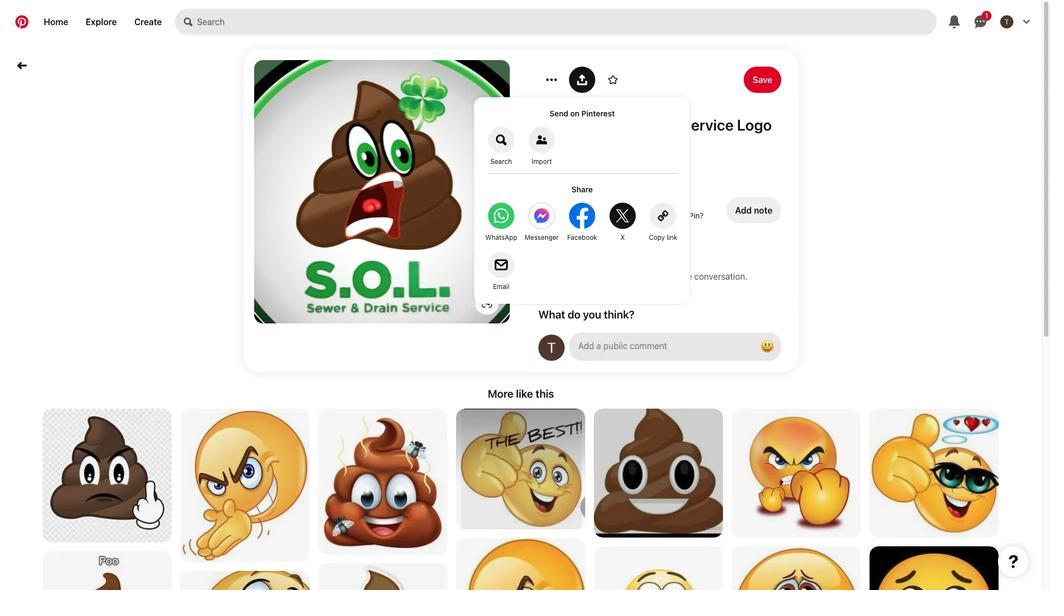 Task type: locate. For each thing, give the bounding box(es) containing it.
you left think?
[[583, 308, 602, 321]]

0 vertical spatial do
[[559, 211, 568, 220]]

story pin image image
[[254, 60, 510, 324]]

1 horizontal spatial you
[[583, 308, 602, 321]]

save button
[[744, 67, 782, 93]]

want
[[585, 211, 602, 220]]

add left note
[[735, 205, 752, 216]]

&
[[627, 116, 638, 134]]

to right one
[[649, 272, 657, 282]]

share
[[572, 185, 593, 194]]

start
[[659, 272, 677, 282]]

0 vertical spatial this
[[674, 211, 687, 220]]

pinterest
[[582, 109, 615, 118]]

0 horizontal spatial you
[[570, 211, 583, 220]]

do down comments in the right top of the page
[[568, 308, 581, 321]]

1 vertical spatial what
[[539, 308, 565, 321]]

this may contain: an emo emo emo emo emo emo emo emo emo emo emo emo em someones emo emo emo emo emo emo emo emo emo emo emo emo emo emo image
[[594, 409, 723, 538]]

no
[[539, 272, 550, 282]]

import
[[532, 158, 552, 165]]

0 vertical spatial you
[[570, 211, 583, 220]]

facebook
[[567, 234, 597, 241]]

😃 button
[[569, 333, 782, 361], [756, 336, 778, 358]]

this may contain: an emo emo emo emo emo emo emo emo emo sticker image
[[318, 564, 448, 591]]

what up terryturtle85 'image'
[[539, 308, 565, 321]]

to left self
[[561, 201, 569, 211]]

what up messenger
[[539, 211, 557, 220]]

1 horizontal spatial add
[[735, 205, 752, 216]]

do
[[559, 211, 568, 220], [568, 308, 581, 321]]

this may contain: an emoticive yellow smiley face with big blue eyes and one hand on his chin image
[[732, 409, 861, 538]]

to
[[561, 201, 569, 211], [604, 211, 611, 220], [649, 272, 657, 282]]

you left want
[[570, 211, 583, 220]]

what inside 'note to self what do you want to remember about this pin?'
[[539, 211, 557, 220]]

add left one
[[613, 272, 629, 282]]

conversation.
[[695, 272, 748, 282]]

1 vertical spatial add
[[613, 272, 629, 282]]

do left self
[[559, 211, 568, 220]]

1 vertical spatial do
[[568, 308, 581, 321]]

you
[[570, 211, 583, 220], [583, 308, 602, 321]]

this
[[674, 211, 687, 220], [536, 388, 554, 400]]

1 vertical spatial this
[[536, 388, 554, 400]]

whatsapp
[[485, 234, 517, 241]]

list
[[0, 409, 1042, 591]]

what
[[539, 211, 557, 220], [539, 308, 565, 321]]

sewer
[[580, 116, 624, 134]]

email
[[493, 283, 510, 291]]

share on messenger image
[[529, 203, 555, 229]]

this contains an image of: image
[[870, 547, 999, 591]]

remember
[[613, 211, 650, 220]]

send
[[550, 109, 569, 118]]

x
[[621, 234, 625, 241]]

terry turtle avatar link image
[[539, 143, 565, 169]]

add
[[735, 205, 752, 216], [613, 272, 629, 282]]

this contains an image of: oops image
[[43, 552, 172, 591]]

1 horizontal spatial to
[[604, 211, 611, 220]]

Search text field
[[197, 9, 937, 35]]

service
[[682, 116, 734, 134]]

note
[[539, 201, 558, 211]]

copy
[[649, 234, 665, 241]]

create link
[[126, 9, 171, 35]]

1 what from the top
[[539, 211, 557, 220]]

1 horizontal spatial this
[[674, 211, 687, 220]]

this may contain: an emoticive smiley face making a hand gesture image
[[181, 409, 310, 563], [456, 539, 585, 591]]

8,171 emoticones vectores, ilustraciones y gráficos - 123rf image
[[318, 409, 448, 555]]

this left pin?
[[674, 211, 687, 220]]

this right like on the bottom of the page
[[536, 388, 554, 400]]

copy link
[[649, 234, 678, 241]]

on
[[571, 109, 580, 118]]

to right want
[[604, 211, 611, 220]]

0 vertical spatial what
[[539, 211, 557, 220]]

like
[[516, 388, 533, 400]]

0 vertical spatial add
[[735, 205, 752, 216]]



Task type: describe. For each thing, give the bounding box(es) containing it.
terry turtle image
[[1001, 15, 1014, 28]]

home link
[[35, 9, 77, 35]]

this may contain: a smiley face holding a heart with the words est va paas segurdores image
[[181, 572, 310, 591]]

share on facebook image
[[569, 203, 596, 229]]

do inside 'note to self what do you want to remember about this pin?'
[[559, 211, 568, 220]]

the
[[679, 272, 692, 282]]

about
[[652, 211, 672, 220]]

explore link
[[77, 9, 126, 35]]

note
[[754, 205, 773, 216]]

this inside 'note to self what do you want to remember about this pin?'
[[674, 211, 687, 220]]

you inside 'note to self what do you want to remember about this pin?'
[[570, 211, 583, 220]]

home
[[44, 17, 68, 27]]

search icon image
[[184, 18, 193, 26]]

0 horizontal spatial add
[[613, 272, 629, 282]]

no comments yet! add one to start the conversation.
[[539, 272, 748, 282]]

share on email image
[[488, 252, 515, 278]]

add note button
[[727, 198, 782, 224]]

one
[[632, 272, 646, 282]]

save
[[753, 75, 773, 85]]

note to self what do you want to remember about this pin?
[[539, 201, 704, 220]]

0 horizontal spatial to
[[561, 201, 569, 211]]

search
[[491, 158, 512, 165]]

s.o.l. sewer & drain service logo
[[539, 116, 772, 134]]

comments
[[552, 272, 594, 282]]

this may contain: an emoticive smiley face with one hand up and two fingers in the air image
[[594, 547, 723, 591]]

0 horizontal spatial this
[[536, 388, 554, 400]]

this may contain: an emoticive smiley face holding his hands to his mouth image
[[732, 547, 861, 591]]

1
[[985, 12, 989, 19]]

Add a public comment field
[[579, 341, 748, 352]]

messenger
[[525, 234, 559, 241]]

what do you think?
[[539, 308, 635, 321]]

0 horizontal spatial this may contain: an emoticive smiley face making a hand gesture image
[[181, 409, 310, 563]]

pin?
[[689, 211, 704, 220]]

more like this
[[488, 388, 554, 400]]

explore
[[86, 17, 117, 27]]

logo
[[737, 116, 772, 134]]

terryturtle85 image
[[539, 335, 565, 361]]

yet!
[[596, 272, 611, 282]]

link
[[667, 234, 678, 241]]

1 vertical spatial you
[[583, 308, 602, 321]]

share on twitter image
[[610, 203, 636, 229]]

this may contain: an emo emo emo emo emo emo emo emo emo emo emo emo em and emo emo emo emo emo emo emo emo emo emo emo emo emo emo em image
[[43, 409, 172, 544]]

add inside button
[[735, 205, 752, 216]]

add note
[[735, 205, 773, 216]]

😃
[[761, 339, 774, 354]]

more
[[488, 388, 514, 400]]

self
[[571, 201, 586, 211]]

2 what from the top
[[539, 308, 565, 321]]

2 horizontal spatial to
[[649, 272, 657, 282]]

s.o.l. sewer & drain service logo link
[[539, 116, 782, 134]]

send on pinterest
[[550, 109, 615, 118]]

s.o.l.
[[539, 116, 577, 134]]

this may contain: an emoticive smiley face with sunglasses and hearts above it image
[[870, 409, 999, 538]]

this may contain: an emoticive smiley face giving the thumbs up sign with the words the best image
[[456, 409, 585, 530]]

1 button
[[968, 9, 994, 35]]

think?
[[604, 308, 635, 321]]

1 horizontal spatial this may contain: an emoticive smiley face making a hand gesture image
[[456, 539, 585, 591]]

create
[[134, 17, 162, 27]]

drain
[[641, 116, 678, 134]]



Task type: vqa. For each thing, say whether or not it's contained in the screenshot.
19 button
no



